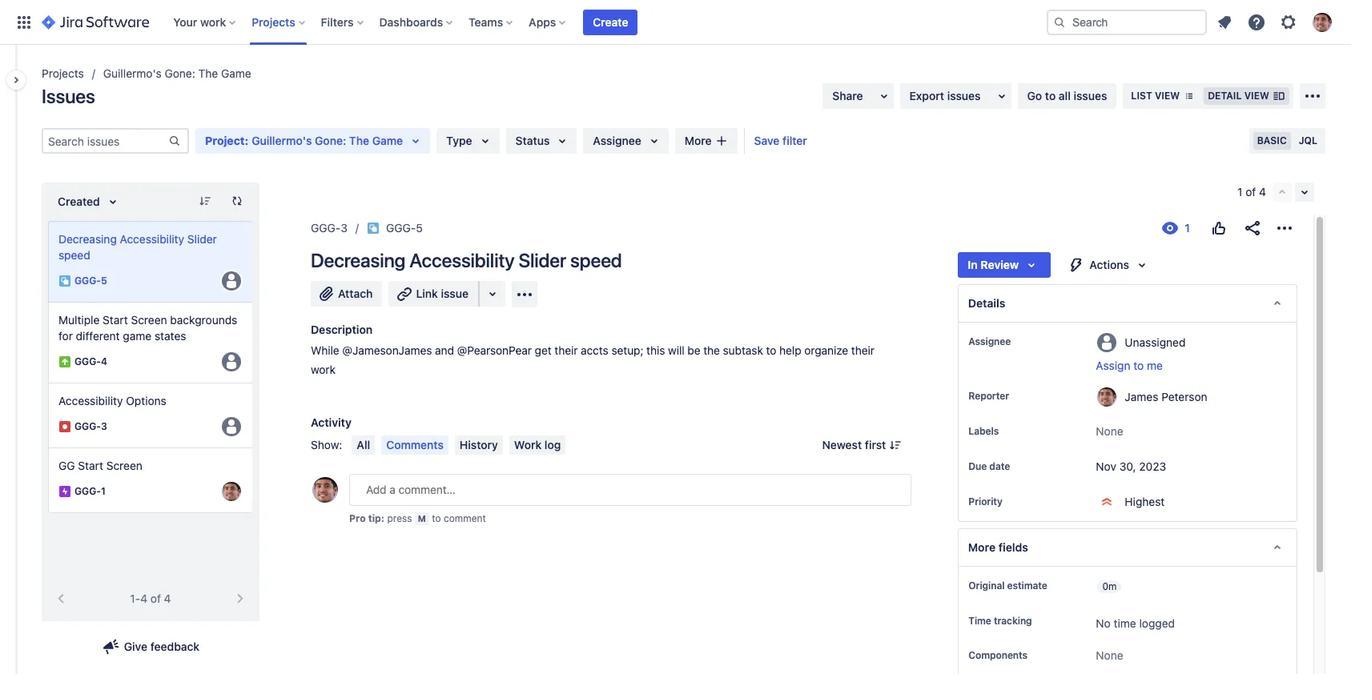 Task type: describe. For each thing, give the bounding box(es) containing it.
press
[[387, 513, 412, 525]]

feedback
[[150, 640, 200, 654]]

2 vertical spatial accessibility
[[58, 394, 123, 408]]

none for no
[[1096, 649, 1124, 663]]

assignee inside dropdown button
[[593, 134, 641, 147]]

apps button
[[524, 9, 572, 35]]

bug image
[[58, 421, 71, 433]]

jql
[[1299, 135, 1318, 147]]

will
[[668, 344, 685, 357]]

0 vertical spatial accessibility
[[120, 232, 184, 246]]

and
[[435, 344, 454, 357]]

link web pages and more image
[[483, 284, 502, 304]]

list view
[[1131, 90, 1180, 102]]

0 horizontal spatial ggg-5
[[74, 275, 107, 287]]

newest first image
[[889, 439, 902, 452]]

ggg- inside "link"
[[386, 221, 416, 235]]

due date pin to top. only you can see pinned fields. image
[[1013, 461, 1026, 473]]

1 horizontal spatial speed
[[570, 249, 622, 272]]

options
[[126, 394, 166, 408]]

due date
[[969, 461, 1010, 473]]

4 down the different
[[101, 356, 107, 368]]

primary element
[[10, 0, 1047, 44]]

your profile and settings image
[[1313, 12, 1332, 32]]

fields
[[999, 541, 1029, 554]]

nov
[[1096, 460, 1117, 473]]

create button
[[583, 9, 638, 35]]

0 vertical spatial ggg-5
[[386, 221, 423, 235]]

0 horizontal spatial decreasing accessibility slider speed
[[58, 232, 217, 262]]

sidebar navigation image
[[0, 64, 35, 96]]

comments button
[[381, 436, 448, 455]]

ggg- for accessibility options
[[74, 421, 101, 433]]

comments
[[386, 438, 444, 452]]

unassigned
[[1125, 335, 1186, 349]]

filters button
[[316, 9, 370, 35]]

0 horizontal spatial gone:
[[165, 66, 195, 80]]

get
[[535, 344, 552, 357]]

no
[[1096, 617, 1111, 630]]

setup;
[[612, 344, 644, 357]]

created button
[[48, 189, 132, 215]]

search image
[[1053, 16, 1066, 28]]

original estimate pin to top. only you can see pinned fields. image
[[1051, 580, 1064, 593]]

Add a comment… field
[[349, 474, 912, 506]]

your work button
[[168, 9, 242, 35]]

addicon image
[[715, 135, 728, 147]]

comment
[[444, 513, 486, 525]]

issues
[[42, 85, 95, 107]]

log
[[545, 438, 561, 452]]

james peterson
[[1125, 390, 1208, 403]]

history button
[[455, 436, 503, 455]]

work inside popup button
[[200, 15, 226, 28]]

1 vertical spatial slider
[[519, 249, 566, 272]]

vote options: no one has voted for this issue yet. image
[[1209, 219, 1229, 238]]

1 vertical spatial decreasing
[[311, 249, 405, 272]]

actions button
[[1058, 252, 1161, 278]]

me
[[1147, 359, 1163, 372]]

epic image
[[58, 485, 71, 498]]

save filter button
[[745, 128, 817, 154]]

work
[[514, 438, 542, 452]]

description while @jamesonjames and @pearsonpear get their accts setup; this will be the subtask to help organize their work
[[311, 323, 878, 376]]

ggg-3 link
[[311, 219, 348, 238]]

go to all issues
[[1027, 89, 1107, 103]]

Search field
[[1047, 9, 1207, 35]]

refresh image
[[231, 195, 244, 207]]

decreasing inside the decreasing accessibility slider speed
[[58, 232, 117, 246]]

banner containing your work
[[0, 0, 1351, 45]]

actions
[[1090, 258, 1129, 272]]

pro tip: press m to comment
[[349, 513, 486, 525]]

multiple start screen backgrounds for different game states
[[58, 313, 237, 343]]

activity
[[311, 416, 352, 429]]

none for james
[[1096, 425, 1124, 438]]

1 their from the left
[[555, 344, 578, 357]]

date
[[990, 461, 1010, 473]]

to inside button
[[1134, 359, 1144, 372]]

teams
[[469, 15, 503, 28]]

description
[[311, 323, 373, 336]]

type button
[[437, 128, 500, 154]]

0 vertical spatial of
[[1246, 185, 1256, 199]]

time
[[969, 615, 991, 627]]

to left all
[[1045, 89, 1056, 103]]

assign to me button
[[1096, 358, 1281, 374]]

export issues button
[[900, 83, 1011, 109]]

while
[[311, 344, 339, 357]]

0 horizontal spatial sub task image
[[58, 275, 71, 288]]

list
[[1131, 90, 1152, 102]]

projects link
[[42, 64, 84, 83]]

ggg- for decreasing accessibility slider speed
[[74, 275, 101, 287]]

view for list view
[[1155, 90, 1180, 102]]

apps
[[529, 15, 556, 28]]

issue
[[441, 287, 469, 300]]

ggg-1
[[74, 486, 106, 498]]

slider inside the decreasing accessibility slider speed
[[187, 232, 217, 246]]

projects for the projects dropdown button
[[252, 15, 295, 28]]

projects button
[[247, 9, 311, 35]]

appswitcher icon image
[[14, 12, 34, 32]]

history
[[460, 438, 498, 452]]

detail view
[[1208, 90, 1270, 102]]

0 horizontal spatial speed
[[58, 248, 90, 262]]

all button
[[352, 436, 375, 455]]

guillermo's gone: the game link
[[103, 64, 251, 83]]

components
[[969, 650, 1028, 662]]

attach button
[[311, 281, 382, 307]]

0 vertical spatial ggg-3
[[311, 221, 348, 235]]

in
[[968, 258, 978, 272]]

nov 30, 2023
[[1096, 460, 1166, 473]]

dashboards
[[379, 15, 443, 28]]

@jamesonjames
[[342, 344, 432, 357]]

time tracking
[[969, 615, 1032, 627]]

0m
[[1103, 581, 1117, 593]]

0 horizontal spatial 5
[[101, 275, 107, 287]]

30,
[[1120, 460, 1136, 473]]

more fields
[[969, 541, 1029, 554]]

james
[[1125, 390, 1159, 403]]

accts
[[581, 344, 609, 357]]

profile image of james peterson image
[[312, 477, 338, 503]]

2023
[[1139, 460, 1166, 473]]

help image
[[1247, 12, 1266, 32]]

share
[[832, 89, 863, 103]]

more fields element
[[958, 529, 1298, 567]]

accessibility options
[[58, 394, 166, 408]]



Task type: vqa. For each thing, say whether or not it's contained in the screenshot.
top the Screen
yes



Task type: locate. For each thing, give the bounding box(es) containing it.
0 vertical spatial gone:
[[165, 66, 195, 80]]

banner
[[0, 0, 1351, 45]]

0 vertical spatial 3
[[341, 221, 348, 235]]

issues right all
[[1074, 89, 1107, 103]]

1 vertical spatial gone:
[[315, 134, 346, 147]]

1 vertical spatial of
[[150, 592, 161, 606]]

guillermo's right :
[[252, 134, 312, 147]]

1 horizontal spatial more
[[969, 541, 996, 554]]

1 horizontal spatial ggg-3
[[311, 221, 348, 235]]

speed
[[58, 248, 90, 262], [570, 249, 622, 272]]

more
[[685, 134, 712, 147], [969, 541, 996, 554]]

to left the me
[[1134, 359, 1144, 372]]

ggg- up multiple
[[74, 275, 101, 287]]

ggg- right the bug 'image'
[[74, 421, 101, 433]]

decreasing accessibility slider speed down order by icon
[[58, 232, 217, 262]]

work down while
[[311, 363, 336, 376]]

start for multiple
[[103, 313, 128, 327]]

1 vertical spatial the
[[349, 134, 369, 147]]

projects for projects link
[[42, 66, 84, 80]]

to left the help
[[766, 344, 776, 357]]

ggg- for multiple start screen backgrounds for different game states
[[74, 356, 101, 368]]

0 horizontal spatial 1
[[101, 486, 106, 498]]

time
[[1114, 617, 1136, 630]]

0 horizontal spatial 3
[[101, 421, 107, 433]]

1-4 of 4
[[130, 592, 171, 606]]

0 horizontal spatial the
[[198, 66, 218, 80]]

to inside description while @jamesonjames and @pearsonpear get their accts setup; this will be the subtask to help organize their work
[[766, 344, 776, 357]]

issues inside export issues button
[[947, 89, 981, 103]]

in review button
[[958, 252, 1051, 278]]

created
[[58, 195, 100, 208]]

projects up issues
[[42, 66, 84, 80]]

slider down sort descending icon
[[187, 232, 217, 246]]

0 vertical spatial projects
[[252, 15, 295, 28]]

1 horizontal spatial decreasing
[[311, 249, 405, 272]]

1 horizontal spatial sub task image
[[367, 222, 380, 235]]

projects inside dropdown button
[[252, 15, 295, 28]]

open export issues dropdown image
[[992, 87, 1011, 106]]

their right organize at bottom right
[[851, 344, 875, 357]]

guillermo's
[[103, 66, 162, 80], [252, 134, 312, 147]]

ggg-3 up attach button
[[311, 221, 348, 235]]

reporter
[[969, 390, 1009, 402]]

more button
[[675, 128, 737, 154]]

decreasing up the attach
[[311, 249, 405, 272]]

your work
[[173, 15, 226, 28]]

be
[[688, 344, 700, 357]]

start inside the multiple start screen backgrounds for different game states
[[103, 313, 128, 327]]

work right your
[[200, 15, 226, 28]]

5 up the different
[[101, 275, 107, 287]]

attach
[[338, 287, 373, 300]]

ggg- up attach button
[[311, 221, 341, 235]]

jira software image
[[42, 12, 149, 32], [42, 12, 149, 32]]

review
[[981, 258, 1019, 272]]

0 horizontal spatial ggg-3
[[74, 421, 107, 433]]

original
[[969, 580, 1005, 592]]

give feedback button
[[92, 634, 209, 660]]

accessibility
[[120, 232, 184, 246], [409, 249, 515, 272], [58, 394, 123, 408]]

start for gg
[[78, 459, 103, 473]]

decreasing accessibility slider speed up issue
[[311, 249, 622, 272]]

0 vertical spatial slider
[[187, 232, 217, 246]]

0 vertical spatial game
[[221, 66, 251, 80]]

0 vertical spatial guillermo's
[[103, 66, 162, 80]]

sub task image
[[367, 222, 380, 235], [58, 275, 71, 288]]

0 vertical spatial decreasing
[[58, 232, 117, 246]]

ggg-5 up multiple
[[74, 275, 107, 287]]

1 vertical spatial assignee
[[969, 336, 1011, 348]]

type
[[446, 134, 472, 147]]

decreasing accessibility slider speed
[[58, 232, 217, 262], [311, 249, 622, 272]]

0 vertical spatial 1
[[1238, 185, 1243, 199]]

1 vertical spatial work
[[311, 363, 336, 376]]

0 vertical spatial start
[[103, 313, 128, 327]]

3 left ggg-5 "link"
[[341, 221, 348, 235]]

sort descending image
[[199, 195, 211, 207]]

this
[[647, 344, 665, 357]]

slider up add app icon
[[519, 249, 566, 272]]

2 none from the top
[[1096, 649, 1124, 663]]

0 horizontal spatial game
[[221, 66, 251, 80]]

their right get
[[555, 344, 578, 357]]

logged
[[1139, 617, 1175, 630]]

view for detail view
[[1244, 90, 1270, 102]]

ggg-5 link
[[386, 219, 423, 238]]

issues right export
[[947, 89, 981, 103]]

0 vertical spatial none
[[1096, 425, 1124, 438]]

0 vertical spatial work
[[200, 15, 226, 28]]

add app image
[[515, 285, 534, 304]]

game
[[221, 66, 251, 80], [372, 134, 403, 147]]

@pearsonpear
[[457, 344, 532, 357]]

1 horizontal spatial the
[[349, 134, 369, 147]]

game
[[123, 329, 152, 343]]

assignee down details
[[969, 336, 1011, 348]]

1 vertical spatial projects
[[42, 66, 84, 80]]

0 horizontal spatial guillermo's
[[103, 66, 162, 80]]

issues inside go to all issues link
[[1074, 89, 1107, 103]]

multiple
[[58, 313, 100, 327]]

issues
[[947, 89, 981, 103], [1074, 89, 1107, 103]]

game down your work popup button
[[221, 66, 251, 80]]

view
[[1155, 90, 1180, 102], [1244, 90, 1270, 102]]

Search issues text field
[[43, 130, 168, 152]]

1 vertical spatial 1
[[101, 486, 106, 498]]

original estimate
[[969, 580, 1048, 592]]

0 horizontal spatial view
[[1155, 90, 1180, 102]]

assign
[[1096, 359, 1131, 372]]

newest
[[822, 438, 862, 452]]

5 up link
[[416, 221, 423, 235]]

1 issues from the left
[[947, 89, 981, 103]]

none down no
[[1096, 649, 1124, 663]]

screen inside the multiple start screen backgrounds for different game states
[[131, 313, 167, 327]]

4 up give on the left of page
[[140, 592, 147, 606]]

projects left filters
[[252, 15, 295, 28]]

assignee button
[[583, 128, 669, 154]]

0 horizontal spatial of
[[150, 592, 161, 606]]

1 vertical spatial more
[[969, 541, 996, 554]]

view right detail at the right top of page
[[1244, 90, 1270, 102]]

status button
[[506, 128, 577, 154]]

none up "nov" in the right of the page
[[1096, 425, 1124, 438]]

0 horizontal spatial issues
[[947, 89, 981, 103]]

1 vertical spatial accessibility
[[409, 249, 515, 272]]

import and bulk change issues image
[[1303, 87, 1322, 106]]

ggg-3
[[311, 221, 348, 235], [74, 421, 107, 433]]

1 horizontal spatial view
[[1244, 90, 1270, 102]]

copy link to issue image
[[420, 221, 432, 234]]

order by image
[[103, 192, 122, 211]]

1 vertical spatial 3
[[101, 421, 107, 433]]

1 horizontal spatial their
[[851, 344, 875, 357]]

1 vertical spatial guillermo's
[[252, 134, 312, 147]]

start
[[103, 313, 128, 327], [78, 459, 103, 473]]

of right 1-
[[150, 592, 161, 606]]

1-
[[130, 592, 140, 606]]

ggg- right epic icon
[[74, 486, 101, 498]]

start up the different
[[103, 313, 128, 327]]

in review
[[968, 258, 1019, 272]]

more left fields
[[969, 541, 996, 554]]

1 horizontal spatial of
[[1246, 185, 1256, 199]]

more inside dropdown button
[[685, 134, 712, 147]]

0 horizontal spatial slider
[[187, 232, 217, 246]]

more for more
[[685, 134, 712, 147]]

first
[[865, 438, 886, 452]]

newest first
[[822, 438, 886, 452]]

notifications image
[[1215, 12, 1234, 32]]

1 vertical spatial ggg-3
[[74, 421, 107, 433]]

assignee right status dropdown button
[[593, 134, 641, 147]]

all
[[1059, 89, 1071, 103]]

different
[[76, 329, 120, 343]]

of up share 'icon'
[[1246, 185, 1256, 199]]

estimate
[[1007, 580, 1048, 592]]

open share dialog image
[[874, 87, 894, 106]]

0 vertical spatial screen
[[131, 313, 167, 327]]

1 horizontal spatial issues
[[1074, 89, 1107, 103]]

ggg-3 right the bug 'image'
[[74, 421, 107, 433]]

ggg- right improvement icon at the bottom left of page
[[74, 356, 101, 368]]

filter
[[783, 134, 807, 147]]

create
[[593, 15, 628, 28]]

highest
[[1125, 495, 1165, 509]]

3
[[341, 221, 348, 235], [101, 421, 107, 433]]

give feedback
[[124, 640, 200, 654]]

1 horizontal spatial gone:
[[315, 134, 346, 147]]

1 vertical spatial 5
[[101, 275, 107, 287]]

4 right 1-
[[164, 592, 171, 606]]

james peterson image
[[222, 482, 241, 501]]

no time logged
[[1096, 617, 1175, 630]]

improvement image
[[58, 356, 71, 368]]

assignee
[[593, 134, 641, 147], [969, 336, 1011, 348]]

1 horizontal spatial decreasing accessibility slider speed
[[311, 249, 622, 272]]

work log button
[[509, 436, 566, 455]]

2 view from the left
[[1244, 90, 1270, 102]]

details
[[969, 296, 1006, 310]]

decreasing
[[58, 232, 117, 246], [311, 249, 405, 272]]

accessibility down order by icon
[[120, 232, 184, 246]]

guillermo's right projects link
[[103, 66, 162, 80]]

details element
[[958, 284, 1298, 323]]

1 vertical spatial game
[[372, 134, 403, 147]]

backgrounds
[[170, 313, 237, 327]]

1 horizontal spatial 3
[[341, 221, 348, 235]]

show:
[[311, 438, 342, 452]]

1 view from the left
[[1155, 90, 1180, 102]]

game left type
[[372, 134, 403, 147]]

1
[[1238, 185, 1243, 199], [101, 486, 106, 498]]

due
[[969, 461, 987, 473]]

decreasing down created popup button
[[58, 232, 117, 246]]

dashboards button
[[375, 9, 459, 35]]

states
[[155, 329, 186, 343]]

1 horizontal spatial work
[[311, 363, 336, 376]]

detail
[[1208, 90, 1242, 102]]

1 horizontal spatial guillermo's
[[252, 134, 312, 147]]

screen for multiple
[[131, 313, 167, 327]]

screen for gg
[[106, 459, 142, 473]]

4 up share 'icon'
[[1259, 185, 1266, 199]]

1 horizontal spatial 5
[[416, 221, 423, 235]]

work
[[200, 15, 226, 28], [311, 363, 336, 376]]

give
[[124, 640, 147, 654]]

organize
[[804, 344, 848, 357]]

export
[[910, 89, 944, 103]]

sub task image left ggg-5 "link"
[[367, 222, 380, 235]]

1 horizontal spatial projects
[[252, 15, 295, 28]]

1 vertical spatial sub task image
[[58, 275, 71, 288]]

2 issues from the left
[[1074, 89, 1107, 103]]

1 horizontal spatial slider
[[519, 249, 566, 272]]

1 none from the top
[[1096, 425, 1124, 438]]

2 their from the left
[[851, 344, 875, 357]]

more for more fields
[[969, 541, 996, 554]]

0 horizontal spatial more
[[685, 134, 712, 147]]

sub task image up multiple
[[58, 275, 71, 288]]

1 vertical spatial start
[[78, 459, 103, 473]]

link
[[416, 287, 438, 300]]

0 horizontal spatial assignee
[[593, 134, 641, 147]]

1 horizontal spatial assignee
[[969, 336, 1011, 348]]

menu bar
[[349, 436, 569, 455]]

ggg- for gg start screen
[[74, 486, 101, 498]]

more left addicon
[[685, 134, 712, 147]]

tip:
[[368, 513, 385, 525]]

5
[[416, 221, 423, 235], [101, 275, 107, 287]]

accessibility up the bug 'image'
[[58, 394, 123, 408]]

1 vertical spatial screen
[[106, 459, 142, 473]]

accessibility up issue
[[409, 249, 515, 272]]

menu bar containing all
[[349, 436, 569, 455]]

0 horizontal spatial decreasing
[[58, 232, 117, 246]]

view right 'list'
[[1155, 90, 1180, 102]]

work inside description while @jamesonjames and @pearsonpear get their accts setup; this will be the subtask to help organize their work
[[311, 363, 336, 376]]

3 down accessibility options
[[101, 421, 107, 433]]

share image
[[1243, 219, 1262, 238]]

settings image
[[1279, 12, 1298, 32]]

go to all issues link
[[1018, 83, 1117, 109]]

to right m
[[432, 513, 441, 525]]

1 of 4
[[1238, 185, 1266, 199]]

5 inside ggg-5 "link"
[[416, 221, 423, 235]]

actions image
[[1275, 219, 1294, 238]]

0 vertical spatial more
[[685, 134, 712, 147]]

guillermo's gone: the game
[[103, 66, 251, 80]]

0 horizontal spatial their
[[555, 344, 578, 357]]

ggg-5 up link
[[386, 221, 423, 235]]

1 horizontal spatial 1
[[1238, 185, 1243, 199]]

gg start screen
[[58, 459, 142, 473]]

0 vertical spatial assignee
[[593, 134, 641, 147]]

screen up the game
[[131, 313, 167, 327]]

0 vertical spatial 5
[[416, 221, 423, 235]]

start right gg
[[78, 459, 103, 473]]

share button
[[823, 83, 894, 109]]

4
[[1259, 185, 1266, 199], [101, 356, 107, 368], [140, 592, 147, 606], [164, 592, 171, 606]]

1 horizontal spatial game
[[372, 134, 403, 147]]

ggg- left copy link to issue "image"
[[386, 221, 416, 235]]

0 vertical spatial the
[[198, 66, 218, 80]]

0 vertical spatial sub task image
[[367, 222, 380, 235]]

export issues
[[910, 89, 981, 103]]

1 horizontal spatial ggg-5
[[386, 221, 423, 235]]

1 vertical spatial ggg-5
[[74, 275, 107, 287]]

0 horizontal spatial projects
[[42, 66, 84, 80]]

screen right gg
[[106, 459, 142, 473]]

0 horizontal spatial work
[[200, 15, 226, 28]]

1 vertical spatial none
[[1096, 649, 1124, 663]]

filters
[[321, 15, 354, 28]]

go
[[1027, 89, 1042, 103]]



